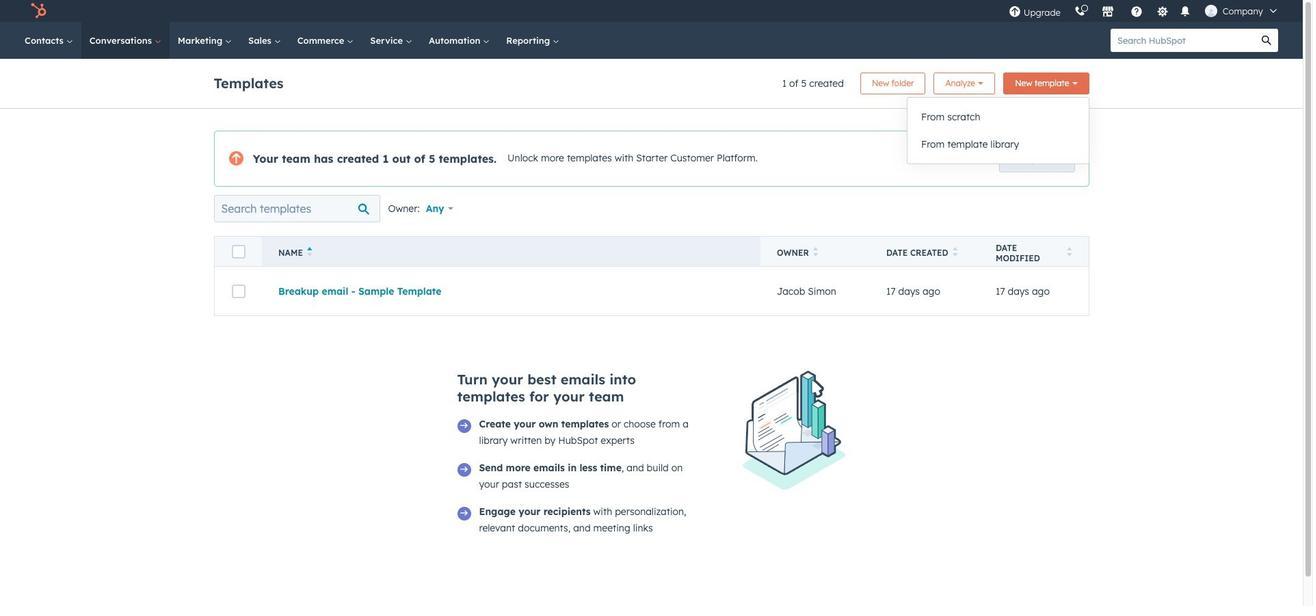 Task type: locate. For each thing, give the bounding box(es) containing it.
1 horizontal spatial press to sort. image
[[953, 247, 958, 257]]

press to sort. image
[[814, 247, 819, 257], [953, 247, 958, 257], [1068, 247, 1073, 257]]

marketplaces image
[[1102, 6, 1115, 18]]

menu
[[1002, 0, 1287, 22]]

1 horizontal spatial press to sort. element
[[953, 247, 958, 259]]

2 horizontal spatial press to sort. image
[[1068, 247, 1073, 257]]

Search HubSpot search field
[[1111, 29, 1256, 52]]

3 press to sort. image from the left
[[1068, 247, 1073, 257]]

ascending sort. press to sort descending. image
[[307, 247, 312, 257]]

0 horizontal spatial press to sort. element
[[814, 247, 819, 259]]

0 horizontal spatial press to sort. image
[[814, 247, 819, 257]]

2 press to sort. image from the left
[[953, 247, 958, 257]]

3 press to sort. element from the left
[[1068, 247, 1073, 259]]

press to sort. element
[[814, 247, 819, 259], [953, 247, 958, 259], [1068, 247, 1073, 259]]

banner
[[214, 68, 1090, 94]]

ascending sort. press to sort descending. element
[[307, 247, 312, 259]]

2 horizontal spatial press to sort. element
[[1068, 247, 1073, 259]]



Task type: vqa. For each thing, say whether or not it's contained in the screenshot.
James Peterson "icon"
no



Task type: describe. For each thing, give the bounding box(es) containing it.
jacob simon image
[[1206, 5, 1218, 17]]

1 press to sort. image from the left
[[814, 247, 819, 257]]

1 press to sort. element from the left
[[814, 247, 819, 259]]

2 press to sort. element from the left
[[953, 247, 958, 259]]

Search search field
[[214, 195, 380, 222]]



